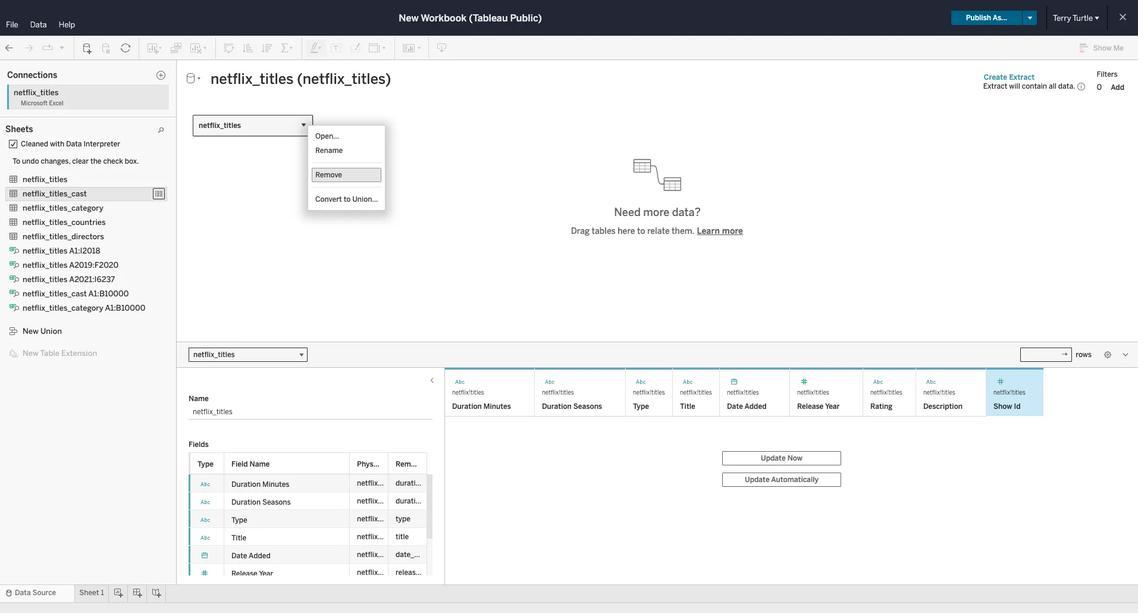 Task type: describe. For each thing, give the bounding box(es) containing it.
update now button
[[723, 451, 842, 465]]

update automatically
[[745, 475, 819, 484]]

clear sheet image
[[189, 42, 208, 54]]

show me button
[[1075, 39, 1135, 57]]

0 vertical spatial duration minutes
[[30, 164, 88, 172]]

2 horizontal spatial name
[[442, 460, 462, 468]]

2 row from the top
[[189, 492, 427, 510]]

1 vertical spatial more
[[722, 226, 744, 236]]

date inside netflix!titles date added
[[727, 402, 743, 410]]

update now
[[761, 454, 803, 462]]

type inside netflix!titles type
[[633, 402, 649, 410]]

analytics
[[55, 64, 89, 73]]

title inside "row group"
[[232, 534, 247, 542]]

me
[[1114, 44, 1124, 52]]

netflix!titles type
[[357, 515, 411, 523]]

0 vertical spatial id
[[51, 214, 57, 222]]

workbook
[[421, 12, 467, 24]]

size
[[169, 175, 182, 183]]

extension
[[61, 349, 97, 358]]

Name text field
[[189, 405, 433, 419]]

year inside "netflix!titles release year"
[[826, 402, 840, 410]]

new for new workbook (tableau public)
[[399, 12, 419, 24]]

color
[[133, 175, 150, 183]]

netflix_titles_cast a1:b10000
[[23, 289, 129, 298]]

publish as... button
[[952, 11, 1023, 25]]

netflix!titles inside "netflix!titles release year"
[[798, 389, 830, 396]]

data.
[[1059, 82, 1076, 90]]

0 horizontal spatial date
[[30, 139, 46, 147]]

values
[[60, 277, 82, 286]]

terry turtle
[[1054, 13, 1093, 22]]

terry
[[1054, 13, 1072, 22]]

title
[[396, 532, 409, 541]]

grid containing type
[[189, 452, 462, 613]]

netflix!titles title
[[357, 532, 409, 541]]

1 vertical spatial description
[[924, 402, 963, 410]]

highlight image
[[310, 42, 323, 54]]

show labels image
[[330, 42, 342, 54]]

data?
[[672, 206, 701, 219]]

1 horizontal spatial date
[[232, 551, 247, 560]]

sheets
[[5, 124, 33, 135]]

publish as...
[[966, 14, 1008, 22]]

netflix_titles for a2019:f2020
[[23, 261, 68, 270]]

(count)
[[73, 265, 99, 273]]

0 vertical spatial description
[[30, 151, 69, 160]]

columns
[[246, 64, 276, 72]]

marks
[[137, 126, 158, 134]]

2 vertical spatial duration minutes
[[232, 480, 290, 488]]

now
[[788, 454, 803, 462]]

publish
[[966, 14, 992, 22]]

will
[[1010, 82, 1021, 90]]

need
[[614, 206, 641, 219]]

6 row from the top
[[189, 563, 438, 581]]

add button
[[1106, 81, 1130, 93]]

0
[[1097, 82, 1102, 91]]

as...
[[993, 14, 1008, 22]]

1 horizontal spatial to
[[637, 226, 646, 236]]

box.
[[125, 157, 139, 165]]

duration inside netflix!titles duration seasons
[[542, 402, 572, 410]]

remote
[[396, 460, 422, 468]]

data left source at left bottom
[[15, 589, 31, 597]]

netflix_titles_category for netflix_titles_category
[[23, 204, 103, 212]]

a1:b10000 for netflix_titles_category a1:b10000
[[105, 304, 145, 312]]

filters
[[1097, 70, 1118, 78]]

0 horizontal spatial to
[[344, 195, 351, 204]]

new workbook (tableau public)
[[399, 12, 542, 24]]

format workbook image
[[349, 42, 361, 54]]

sort ascending image
[[242, 42, 254, 54]]

0 horizontal spatial 1
[[101, 589, 104, 597]]

0 horizontal spatial title
[[30, 226, 45, 235]]

add
[[1111, 83, 1125, 91]]

2 horizontal spatial minutes
[[484, 402, 511, 410]]

type
[[396, 515, 411, 523]]

to undo changes, clear the check box.
[[12, 157, 139, 165]]

1 vertical spatial id
[[1015, 402, 1021, 410]]

them.
[[672, 226, 695, 236]]

netflix_titles (count)
[[30, 265, 99, 273]]

duration seasons inside grid
[[232, 498, 291, 506]]

clear
[[72, 157, 89, 165]]

undo image
[[4, 42, 15, 54]]

open...
[[315, 132, 339, 140]]

netflix_titles a1:i2018
[[23, 246, 100, 255]]

with
[[50, 140, 64, 148]]

check
[[103, 157, 123, 165]]

convert to union...
[[315, 195, 378, 204]]

netflix!titles duration seasons
[[542, 389, 602, 410]]

totals image
[[280, 42, 295, 54]]

1 horizontal spatial release year
[[232, 569, 273, 578]]

(tableau
[[469, 12, 508, 24]]

0 horizontal spatial name
[[189, 394, 209, 403]]

public)
[[510, 12, 542, 24]]

netflix_titles_cast for netflix_titles_cast a1:b10000
[[23, 289, 87, 298]]

1 vertical spatial duration minutes
[[452, 402, 511, 410]]

netflix!titles release year
[[798, 389, 840, 410]]

2 field from the left
[[424, 460, 441, 468]]

0 vertical spatial show id
[[30, 214, 57, 222]]

create extract link
[[984, 72, 1036, 82]]

1 horizontal spatial 1
[[272, 106, 279, 123]]

table for new
[[40, 349, 59, 358]]

automatically
[[772, 475, 819, 484]]

0 vertical spatial extract
[[1010, 73, 1035, 81]]

2 vertical spatial seasons
[[262, 498, 291, 506]]

update automatically button
[[723, 472, 842, 487]]

grid containing duration minutes
[[445, 368, 1139, 585]]

0 vertical spatial more
[[644, 206, 670, 219]]

0 vertical spatial seasons
[[61, 176, 90, 185]]

netflix!titles release_year
[[357, 568, 438, 576]]

1 vertical spatial sheet
[[79, 589, 99, 597]]

need more data?
[[614, 206, 701, 219]]

a2019:f2020
[[69, 261, 119, 270]]

names
[[61, 251, 84, 260]]

netflix_titles for a1:i2018
[[23, 246, 68, 255]]

sort descending image
[[261, 42, 273, 54]]

union
[[40, 327, 62, 336]]

netflix_titles for a2021:i6237
[[23, 275, 68, 284]]

0 vertical spatial date added
[[30, 139, 69, 147]]

new table extension
[[23, 349, 97, 358]]

rows
[[1076, 350, 1092, 359]]

1 row from the top
[[189, 474, 427, 492]]

1 vertical spatial rating
[[871, 402, 893, 410]]

1 horizontal spatial minutes
[[262, 480, 290, 488]]

netflix_titles for microsoft
[[14, 88, 59, 97]]

0 horizontal spatial minutes
[[61, 164, 88, 172]]

netflix_titles_cast for netflix_titles_cast
[[23, 189, 87, 198]]

netflix!titles inside netflix!titles duration seasons
[[542, 389, 574, 396]]

0 vertical spatial rating
[[30, 189, 52, 197]]

undo
[[22, 157, 39, 165]]

convert
[[315, 195, 342, 204]]

0 horizontal spatial release
[[30, 201, 56, 210]]

show inside button
[[1094, 44, 1112, 52]]

excel
[[49, 100, 64, 107]]

download image
[[436, 42, 448, 54]]

connections
[[7, 70, 57, 80]]

measure for measure names
[[30, 251, 59, 260]]

netflix!titles description
[[924, 389, 963, 410]]

release_year
[[396, 568, 438, 576]]

netflix_titles inside dropdown button
[[193, 350, 235, 359]]

0 horizontal spatial duration seasons
[[30, 176, 90, 185]]

netflix!titles type
[[633, 389, 665, 410]]

netflix!titles date_added
[[357, 550, 435, 559]]

netflix_titles_directors
[[23, 232, 104, 241]]

physical
[[357, 460, 385, 468]]



Task type: locate. For each thing, give the bounding box(es) containing it.
1 horizontal spatial description
[[924, 402, 963, 410]]

extract down create at the top
[[984, 82, 1008, 90]]

2 horizontal spatial duration minutes
[[452, 402, 511, 410]]

0 horizontal spatial sheet 1
[[79, 589, 104, 597]]

release year
[[30, 201, 72, 210], [232, 569, 273, 578]]

netflix_titles_category up netflix_titles_countries
[[23, 204, 103, 212]]

new
[[399, 12, 419, 24], [23, 327, 39, 336], [23, 349, 39, 358]]

1 horizontal spatial more
[[722, 226, 744, 236]]

2 measure from the top
[[30, 277, 59, 286]]

1 vertical spatial to
[[637, 226, 646, 236]]

added inside netflix!titles date added
[[745, 402, 767, 410]]

relate
[[648, 226, 670, 236]]

the
[[90, 157, 101, 165]]

netflix_titles for (netflix_titles)
[[15, 81, 56, 89]]

row group inside grid
[[189, 474, 438, 613]]

2 vertical spatial release
[[232, 569, 258, 578]]

1 vertical spatial table
[[387, 460, 405, 468]]

netflix_titles_category
[[23, 204, 103, 212], [23, 304, 103, 312]]

netflix_titles_cast
[[23, 189, 87, 198], [23, 289, 87, 298]]

1 right source at left bottom
[[101, 589, 104, 597]]

sheet 1
[[237, 106, 279, 123], [79, 589, 104, 597]]

2 horizontal spatial date
[[727, 402, 743, 410]]

data up redo image
[[30, 20, 47, 29]]

1
[[272, 106, 279, 123], [101, 589, 104, 597]]

show me
[[1094, 44, 1124, 52]]

1 vertical spatial title
[[680, 402, 696, 410]]

1 vertical spatial release year
[[232, 569, 273, 578]]

0 horizontal spatial description
[[30, 151, 69, 160]]

description
[[30, 151, 69, 160], [924, 402, 963, 410]]

1 netflix_titles_category from the top
[[23, 204, 103, 212]]

1 horizontal spatial date added
[[232, 551, 271, 560]]

measure down netflix_titles (count)
[[30, 277, 59, 286]]

duration
[[30, 164, 60, 172], [30, 176, 60, 185], [452, 402, 482, 410], [542, 402, 572, 410], [232, 480, 261, 488], [232, 498, 261, 506]]

1 horizontal spatial seasons
[[262, 498, 291, 506]]

0 horizontal spatial table
[[40, 349, 59, 358]]

0 vertical spatial year
[[58, 201, 72, 210]]

1 down columns
[[272, 106, 279, 123]]

1 horizontal spatial show id
[[994, 402, 1021, 410]]

more up drag tables here to relate them. learn more
[[644, 206, 670, 219]]

learn more link
[[697, 225, 744, 237]]

0 horizontal spatial replay animation image
[[42, 42, 54, 54]]

microsoft
[[21, 100, 48, 107]]

1 horizontal spatial duration minutes
[[232, 480, 290, 488]]

added inside "row group"
[[249, 551, 271, 560]]

cleaned with data interpreter
[[21, 140, 120, 148]]

release inside "netflix!titles release year"
[[798, 402, 824, 410]]

more right learn
[[722, 226, 744, 236]]

0 vertical spatial update
[[761, 454, 786, 462]]

drag tables here to relate them. learn more
[[571, 226, 744, 236]]

grid
[[445, 368, 1139, 585], [189, 452, 462, 613]]

netflix_titles button
[[189, 347, 308, 362]]

0 vertical spatial release
[[30, 201, 56, 210]]

0 horizontal spatial release year
[[30, 201, 72, 210]]

0 horizontal spatial seasons
[[61, 176, 90, 185]]

Search text field
[[4, 103, 81, 117]]

1 vertical spatial 1
[[101, 589, 104, 597]]

1 vertical spatial show id
[[994, 402, 1021, 410]]

interpreter
[[84, 140, 120, 148]]

0 vertical spatial show
[[1094, 44, 1112, 52]]

cleaned
[[21, 140, 48, 148]]

None text field
[[206, 70, 973, 88]]

1 field from the left
[[232, 460, 248, 468]]

netflix_titles
[[15, 81, 56, 89], [14, 88, 59, 97], [199, 121, 241, 130], [23, 175, 68, 184], [23, 246, 68, 255], [23, 261, 68, 270], [30, 265, 71, 273], [23, 275, 68, 284], [193, 350, 235, 359]]

netflix_titles_cast up netflix_titles_countries
[[23, 189, 87, 198]]

type
[[30, 239, 46, 247], [633, 402, 649, 410], [198, 460, 214, 468], [232, 516, 247, 524]]

netflix_titles_category for netflix_titles_category a1:b10000
[[23, 304, 103, 312]]

0 vertical spatial title
[[30, 226, 45, 235]]

new down new union
[[23, 349, 39, 358]]

0 vertical spatial sheet
[[237, 106, 269, 123]]

remove menu item
[[312, 168, 382, 182]]

2 netflix_titles_category from the top
[[23, 304, 103, 312]]

1 horizontal spatial added
[[249, 551, 271, 560]]

1 horizontal spatial title
[[232, 534, 247, 542]]

0 horizontal spatial id
[[51, 214, 57, 222]]

netflix!titles date added
[[727, 389, 767, 410]]

drag
[[571, 226, 590, 236]]

swap rows and columns image
[[223, 42, 235, 54]]

sheet 1 down rows
[[237, 106, 279, 123]]

menu containing open...
[[308, 126, 385, 210]]

1 netflix_titles_cast from the top
[[23, 189, 87, 198]]

1 vertical spatial measure
[[30, 277, 59, 286]]

0 vertical spatial netflix_titles_cast
[[23, 189, 87, 198]]

2 horizontal spatial release
[[798, 402, 824, 410]]

2 netflix_titles_cast from the top
[[23, 289, 87, 298]]

duration minutes
[[30, 164, 88, 172], [452, 402, 511, 410], [232, 480, 290, 488]]

table down union
[[40, 349, 59, 358]]

new union
[[23, 327, 62, 336]]

union...
[[353, 195, 378, 204]]

1 horizontal spatial release
[[232, 569, 258, 578]]

turtle
[[1073, 13, 1093, 22]]

show id
[[30, 214, 57, 222], [994, 402, 1021, 410]]

1 vertical spatial netflix_titles_cast
[[23, 289, 87, 298]]

0 vertical spatial minutes
[[61, 164, 88, 172]]

2 vertical spatial new
[[23, 349, 39, 358]]

update inside button
[[745, 475, 770, 484]]

2 vertical spatial minutes
[[262, 480, 290, 488]]

measure up netflix_titles (count)
[[30, 251, 59, 260]]

netflix!titles inside netflix!titles description
[[924, 389, 956, 396]]

seasons inside netflix!titles duration seasons
[[574, 402, 602, 410]]

a1:b10000 for netflix_titles_cast a1:b10000
[[88, 289, 129, 298]]

open... rename
[[315, 132, 343, 155]]

netflix_titles for (count)
[[30, 265, 71, 273]]

to
[[344, 195, 351, 204], [637, 226, 646, 236]]

0 horizontal spatial year
[[58, 201, 72, 210]]

replay animation image up analytics
[[58, 44, 65, 51]]

1 vertical spatial new
[[23, 327, 39, 336]]

data down the undo icon
[[7, 64, 25, 73]]

tables
[[592, 226, 616, 236]]

4 row from the top
[[189, 528, 427, 546]]

all
[[1049, 82, 1057, 90]]

rename
[[315, 146, 343, 155]]

update for update automatically
[[745, 475, 770, 484]]

1 horizontal spatial replay animation image
[[58, 44, 65, 51]]

1 horizontal spatial field
[[424, 460, 441, 468]]

None text field
[[1021, 347, 1073, 362]]

1 measure from the top
[[30, 251, 59, 260]]

netflix!titles inside netflix!titles date added
[[727, 389, 759, 396]]

id
[[51, 214, 57, 222], [1015, 402, 1021, 410]]

0 vertical spatial date
[[30, 139, 46, 147]]

year inside row
[[259, 569, 273, 578]]

learn
[[697, 226, 720, 236]]

netflix_titles_category down netflix_titles_cast a1:b10000
[[23, 304, 103, 312]]

1 vertical spatial a1:b10000
[[105, 304, 145, 312]]

new for new table extension
[[23, 349, 39, 358]]

2 horizontal spatial show
[[1094, 44, 1112, 52]]

1 horizontal spatial sheet
[[237, 106, 269, 123]]

new left union
[[23, 327, 39, 336]]

more
[[644, 206, 670, 219], [722, 226, 744, 236]]

update left now
[[761, 454, 786, 462]]

sheet
[[237, 106, 269, 123], [79, 589, 99, 597]]

(netflix_titles)
[[58, 81, 105, 89]]

1 horizontal spatial rating
[[871, 402, 893, 410]]

0 vertical spatial 1
[[272, 106, 279, 123]]

1 vertical spatial date added
[[232, 551, 271, 560]]

data right with
[[66, 140, 82, 148]]

to
[[12, 157, 20, 165]]

0 vertical spatial release year
[[30, 201, 72, 210]]

replay animation image
[[42, 42, 54, 54], [58, 44, 65, 51]]

sheet 1 right source at left bottom
[[79, 589, 104, 597]]

0 horizontal spatial show
[[30, 214, 49, 222]]

1 horizontal spatial sheet 1
[[237, 106, 279, 123]]

fields
[[189, 440, 209, 449]]

date added
[[30, 139, 69, 147], [232, 551, 271, 560]]

table inside grid
[[387, 460, 405, 468]]

measure
[[30, 251, 59, 260], [30, 277, 59, 286]]

row group containing netflix!titles
[[189, 474, 438, 613]]

update for update now
[[761, 454, 786, 462]]

1 horizontal spatial show
[[994, 402, 1013, 410]]

update inside 'button'
[[761, 454, 786, 462]]

0 vertical spatial new
[[399, 12, 419, 24]]

0 horizontal spatial date added
[[30, 139, 69, 147]]

2 vertical spatial date
[[232, 551, 247, 560]]

duration seasons down changes,
[[30, 176, 90, 185]]

netflix_titles (netflix_titles)
[[15, 81, 105, 89]]

new for new union
[[23, 327, 39, 336]]

create extract
[[984, 73, 1035, 81]]

1 vertical spatial year
[[826, 402, 840, 410]]

file
[[6, 20, 18, 29]]

minutes
[[61, 164, 88, 172], [484, 402, 511, 410], [262, 480, 290, 488]]

2 horizontal spatial title
[[680, 402, 696, 410]]

rows
[[246, 84, 264, 92]]

data source
[[15, 589, 56, 597]]

0 horizontal spatial extract
[[984, 82, 1008, 90]]

row group
[[189, 474, 438, 613]]

changes,
[[41, 157, 70, 165]]

fit image
[[368, 42, 387, 54]]

to right the 'here'
[[637, 226, 646, 236]]

update down update now in the bottom right of the page
[[745, 475, 770, 484]]

pause auto updates image
[[101, 42, 112, 54]]

0 horizontal spatial field
[[232, 460, 248, 468]]

remote field name
[[396, 460, 462, 468]]

a2021:i6237
[[69, 275, 115, 284]]

tooltip
[[165, 208, 186, 216]]

tables
[[11, 124, 34, 133]]

date added inside grid
[[232, 551, 271, 560]]

menu
[[308, 126, 385, 210]]

1 horizontal spatial extract
[[1010, 73, 1035, 81]]

2 vertical spatial year
[[259, 569, 273, 578]]

source
[[32, 589, 56, 597]]

1 horizontal spatial id
[[1015, 402, 1021, 410]]

contain
[[1022, 82, 1048, 90]]

table for physical
[[387, 460, 405, 468]]

a1:i2018
[[69, 246, 100, 255]]

field name
[[232, 460, 270, 468]]

netflix_titles inside netflix_titles microsoft excel
[[14, 88, 59, 97]]

netflix_titles_countries
[[23, 218, 106, 227]]

0 vertical spatial sheet 1
[[237, 106, 279, 123]]

netflix_titles_category a1:b10000
[[23, 304, 145, 312]]

extract up "will"
[[1010, 73, 1035, 81]]

release
[[30, 201, 56, 210], [798, 402, 824, 410], [232, 569, 258, 578]]

row
[[189, 474, 427, 492], [189, 492, 427, 510], [189, 510, 427, 528], [189, 528, 427, 546], [189, 546, 435, 563], [189, 563, 438, 581]]

new data source image
[[82, 42, 93, 54]]

show
[[1094, 44, 1112, 52], [30, 214, 49, 222], [994, 402, 1013, 410]]

extract
[[1010, 73, 1035, 81], [984, 82, 1008, 90]]

1 vertical spatial update
[[745, 475, 770, 484]]

new worksheet image
[[146, 42, 163, 54]]

2 horizontal spatial year
[[826, 402, 840, 410]]

5 row from the top
[[189, 546, 435, 563]]

netflix_titles microsoft excel
[[14, 88, 64, 107]]

sheet down rows
[[237, 106, 269, 123]]

redo image
[[23, 42, 35, 54]]

collapse image
[[109, 65, 116, 72]]

1 horizontal spatial table
[[387, 460, 405, 468]]

table right physical
[[387, 460, 405, 468]]

refresh data source image
[[120, 42, 132, 54]]

0 vertical spatial a1:b10000
[[88, 289, 129, 298]]

0 vertical spatial to
[[344, 195, 351, 204]]

new up show/hide cards icon
[[399, 12, 419, 24]]

replay animation image right redo image
[[42, 42, 54, 54]]

3 row from the top
[[189, 510, 427, 528]]

1 vertical spatial sheet 1
[[79, 589, 104, 597]]

0 horizontal spatial added
[[48, 139, 69, 147]]

date
[[30, 139, 46, 147], [727, 402, 743, 410], [232, 551, 247, 560]]

create
[[984, 73, 1008, 81]]

duplicate image
[[170, 42, 182, 54]]

netflix_titles a2019:f2020
[[23, 261, 119, 270]]

0 horizontal spatial more
[[644, 206, 670, 219]]

netflix_titles_cast down measure values
[[23, 289, 87, 298]]

duration seasons down field name
[[232, 498, 291, 506]]

measure values
[[30, 277, 82, 286]]

to left union...
[[344, 195, 351, 204]]

0 horizontal spatial duration minutes
[[30, 164, 88, 172]]

extract will contain all data.
[[984, 82, 1076, 90]]

1 horizontal spatial name
[[250, 460, 270, 468]]

0 vertical spatial netflix_titles_category
[[23, 204, 103, 212]]

measure for measure values
[[30, 277, 59, 286]]

show/hide cards image
[[402, 42, 421, 54]]

sheet right source at left bottom
[[79, 589, 99, 597]]

1 horizontal spatial year
[[259, 569, 273, 578]]

2 vertical spatial added
[[249, 551, 271, 560]]

0 vertical spatial duration seasons
[[30, 176, 90, 185]]

field
[[232, 460, 248, 468], [424, 460, 441, 468]]

0 vertical spatial table
[[40, 349, 59, 358]]



Task type: vqa. For each thing, say whether or not it's contained in the screenshot.
the Logo
no



